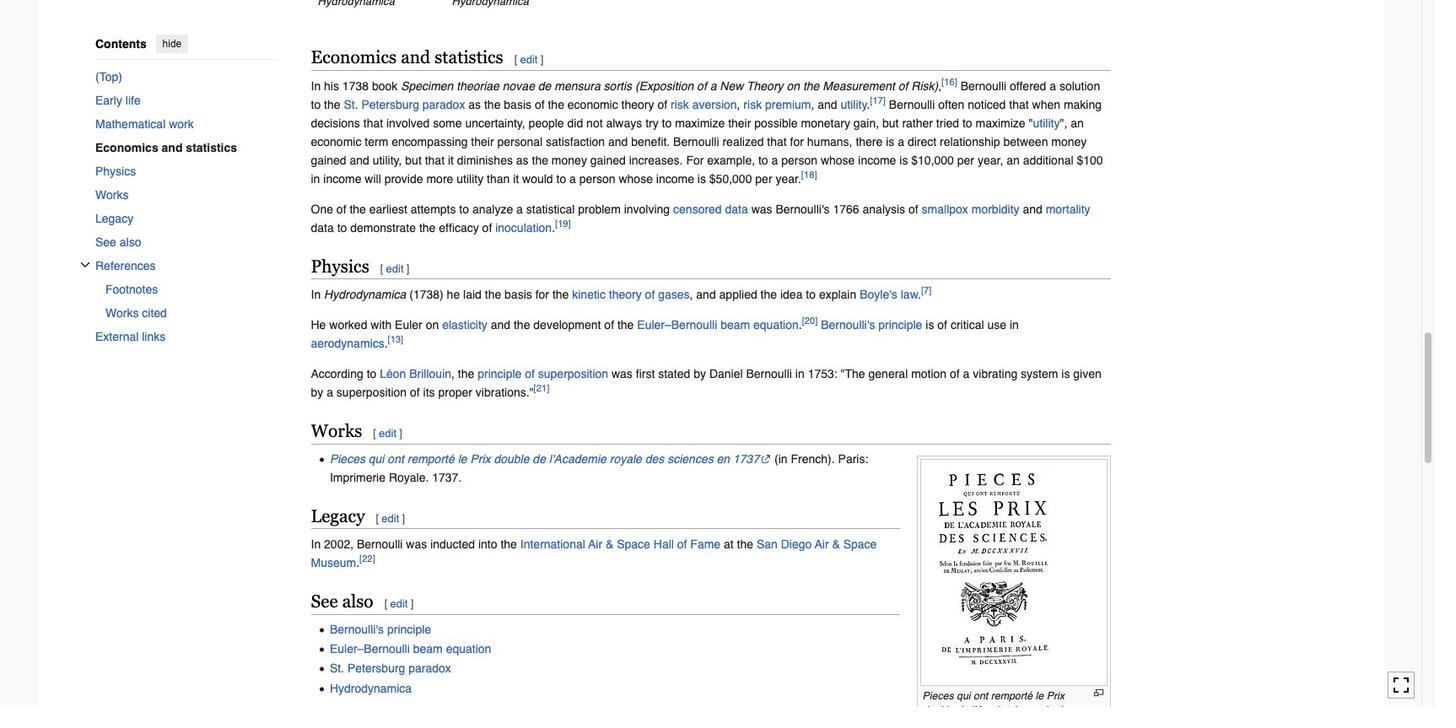 Task type: vqa. For each thing, say whether or not it's contained in the screenshot.
the rightmost income
yes



Task type: describe. For each thing, give the bounding box(es) containing it.
offered
[[1010, 79, 1047, 92]]

[19]
[[555, 218, 571, 229]]

of left its
[[410, 386, 420, 399]]

0 vertical spatial euler–bernoulli beam equation link
[[637, 318, 799, 332]]

is inside the was first stated by daniel bernoulli in 1753: "the general motion of a vibrating system is given by a superposition of its proper vibrations."
[[1062, 367, 1070, 381]]

works inside works cited 'link'
[[105, 306, 138, 319]]

1 vertical spatial money
[[552, 153, 587, 167]]

léon
[[380, 367, 406, 381]]

0 horizontal spatial income
[[323, 172, 361, 185]]

the left earliest on the left of page
[[350, 202, 366, 216]]

bernoulli up [22] link
[[357, 538, 403, 551]]

cited
[[142, 306, 167, 319]]

new
[[720, 79, 744, 92]]

humans,
[[807, 135, 853, 148]]

brillouin
[[409, 367, 451, 381]]

smallpox
[[922, 202, 968, 216]]

mensura
[[555, 79, 601, 92]]

, up proper
[[451, 367, 455, 381]]

that down possible
[[767, 135, 787, 148]]

1 maximize from the left
[[675, 116, 725, 130]]

[22] link
[[359, 553, 375, 565]]

[ edit ] for physics
[[380, 262, 410, 275]]

st. petersburg paradox as the basis of the economic theory of risk aversion , risk premium , and utility . [17]
[[344, 94, 886, 111]]

inoculation link
[[495, 221, 552, 234]]

0 horizontal spatial see
[[95, 235, 116, 249]]

fullscreen image
[[1393, 677, 1410, 694]]

the up people
[[548, 98, 564, 111]]

0 horizontal spatial per
[[755, 172, 772, 185]]

[ for economics and statistics
[[514, 53, 517, 66]]

space inside the 'san diego air & space museum'
[[843, 538, 877, 551]]

economics inside economics and statistics link
[[95, 141, 158, 154]]

year.
[[776, 172, 801, 185]]

"the
[[841, 367, 865, 381]]

vibrating
[[973, 367, 1018, 381]]

that down offered
[[1009, 98, 1029, 111]]

tried
[[936, 116, 959, 130]]

mathematical work
[[95, 117, 193, 130]]

and down work in the left top of the page
[[161, 141, 182, 154]]

theory inside in hydrodynamica (1738) he laid the basis for the kinetic theory of gases , and applied the idea to explain boyle's law . [7]
[[609, 288, 642, 302]]

the right laid
[[485, 288, 501, 302]]

utility inside ", an economic term encompassing their personal satisfaction and benefit. bernoulli realized that for humans, there is a direct relationship between money gained and utility, but that it diminishes as the money gained increases. for example, to a person whose income is $10,000 per year, an additional $100 in income will provide more utility than it would to a person whose income is $50,000 per year.
[[457, 172, 484, 185]]

, inside in his 1738 book specimen theoriae novae de mensura sortis (exposition of a new theory on the measurement of risk) , [16]
[[938, 79, 942, 92]]

1 horizontal spatial statistics
[[435, 47, 503, 67]]

st. inside bernoulli's principle euler–bernoulli beam equation st. petersburg paradox hydrodynamica
[[330, 662, 344, 675]]

[19] link
[[555, 218, 571, 229]]

the inside ", an economic term encompassing their personal satisfaction and benefit. bernoulli realized that for humans, there is a direct relationship between money gained and utility, but that it diminishes as the money gained increases. for example, to a person whose income is $10,000 per year, an additional $100 in income will provide more utility than it would to a person whose income is $50,000 per year.
[[532, 153, 548, 167]]

sortis
[[604, 79, 632, 92]]

superposition inside the was first stated by daniel bernoulli in 1753: "the general motion of a vibrating system is given by a superposition of its proper vibrations."
[[337, 386, 407, 399]]

in for in 2002, bernoulli was inducted into the international air & space hall of fame at the
[[311, 538, 321, 551]]

will
[[365, 172, 381, 185]]

1737.
[[432, 470, 462, 484]]

1 horizontal spatial income
[[656, 172, 694, 185]]

double for pieces qui ont remporté le prix double de l'academie royale des sciences en 1737
[[494, 452, 529, 465]]

royale for pieces qui ont remporté le prix double de l'academie royale de
[[1025, 704, 1053, 707]]

a inside in his 1738 book specimen theoriae novae de mensura sortis (exposition of a new theory on the measurement of risk) , [16]
[[710, 79, 717, 92]]

risk)
[[911, 79, 938, 92]]

of right motion
[[950, 367, 960, 381]]

censored data link
[[673, 202, 748, 216]]

external links link
[[95, 324, 277, 348]]

of right "hall" on the bottom left
[[677, 538, 687, 551]]

1 vertical spatial economics and statistics
[[95, 141, 237, 154]]

was inside the was first stated by daniel bernoulli in 1753: "the general motion of a vibrating system is given by a superposition of its proper vibrations."
[[612, 367, 633, 381]]

between
[[1004, 135, 1048, 148]]

a left vibrating
[[963, 367, 970, 381]]

le for pieces qui ont remporté le prix double de l'academie royale des sciences en 1737
[[458, 452, 467, 465]]

as inside ", an economic term encompassing their personal satisfaction and benefit. bernoulli realized that for humans, there is a direct relationship between money gained and utility, but that it diminishes as the money gained increases. for example, to a person whose income is $10,000 per year, an additional $100 in income will provide more utility than it would to a person whose income is $50,000 per year.
[[516, 153, 529, 167]]

worked
[[329, 318, 367, 332]]

he
[[447, 288, 460, 302]]

involved
[[386, 116, 430, 130]]

a right "would"
[[570, 172, 576, 185]]

st. inside the st. petersburg paradox as the basis of the economic theory of risk aversion , risk premium , and utility . [17]
[[344, 98, 358, 111]]

but inside the bernoulli often noticed that when making decisions that involved some uncertainty, people did not always try to maximize their possible monetary gain, but rather tried to maximize "
[[883, 116, 899, 130]]

bernoulli's inside he worked with euler on elasticity and the development of the euler–bernoulli beam equation . [20] bernoulli's principle is of critical use in aerodynamics . [13]
[[821, 318, 875, 332]]

equation inside bernoulli's principle euler–bernoulli beam equation st. petersburg paradox hydrodynamica
[[446, 642, 491, 656]]

and up specimen
[[401, 47, 430, 67]]

involving
[[624, 202, 670, 216]]

diego
[[781, 538, 812, 551]]

a up year.
[[772, 153, 778, 167]]

the right into
[[501, 538, 517, 551]]

in for in his 1738 book specimen theoriae novae de mensura sortis (exposition of a new theory on the measurement of risk) , [16]
[[311, 79, 321, 92]]

1 horizontal spatial it
[[513, 172, 519, 185]]

bernoulli often noticed that when making decisions that involved some uncertainty, people did not always try to maximize their possible monetary gain, but rather tried to maximize "
[[311, 98, 1102, 130]]

first
[[636, 367, 655, 381]]

. [22]
[[356, 553, 375, 570]]

0 horizontal spatial legacy
[[95, 211, 133, 225]]

boyle's
[[860, 288, 898, 302]]

their inside ", an economic term encompassing their personal satisfaction and benefit. bernoulli realized that for humans, there is a direct relationship between money gained and utility, but that it diminishes as the money gained increases. for example, to a person whose income is $10,000 per year, an additional $100 in income will provide more utility than it would to a person whose income is $50,000 per year.
[[471, 135, 494, 148]]

to left the demonstrate
[[337, 221, 347, 234]]

utility inside the st. petersburg paradox as the basis of the economic theory of risk aversion , risk premium , and utility . [17]
[[841, 98, 867, 111]]

and inside he worked with euler on elasticity and the development of the euler–bernoulli beam equation . [20] bernoulli's principle is of critical use in aerodynamics . [13]
[[491, 318, 511, 332]]

x small image
[[80, 259, 90, 270]]

1 horizontal spatial economics and statistics
[[311, 47, 503, 67]]

(top)
[[95, 70, 122, 83]]

of left the critical
[[938, 318, 947, 332]]

] for economics and statistics
[[541, 53, 544, 66]]

ont for pieces qui ont remporté le prix double de l'academie royale des sciences en 1737
[[388, 452, 404, 465]]

[ for see also
[[384, 598, 387, 610]]

1 horizontal spatial superposition
[[538, 367, 608, 381]]

1 horizontal spatial an
[[1071, 116, 1084, 130]]

but inside ", an economic term encompassing their personal satisfaction and benefit. bernoulli realized that for humans, there is a direct relationship between money gained and utility, but that it diminishes as the money gained increases. for example, to a person whose income is $10,000 per year, an additional $100 in income will provide more utility than it would to a person whose income is $50,000 per year.
[[405, 153, 422, 167]]

de for des
[[533, 452, 546, 465]]

double for pieces qui ont remporté le prix double de l'academie royale de
[[923, 704, 954, 707]]

, inside in hydrodynamica (1738) he laid the basis for the kinetic theory of gases , and applied the idea to explain boyle's law . [7]
[[690, 288, 693, 302]]

0 horizontal spatial was
[[406, 538, 427, 551]]

1 horizontal spatial person
[[781, 153, 818, 167]]

solution
[[1060, 79, 1100, 92]]

bernoulli inside the was first stated by daniel bernoulli in 1753: "the general motion of a vibrating system is given by a superposition of its proper vibrations."
[[746, 367, 792, 381]]

aversion
[[692, 98, 737, 111]]

0 vertical spatial it
[[448, 153, 454, 167]]

the left development
[[514, 318, 530, 332]]

(exposition
[[635, 79, 694, 92]]

edit link for legacy
[[382, 512, 399, 524]]

of up the [21] link
[[525, 367, 535, 381]]

[ for legacy
[[376, 512, 379, 524]]

economic inside ", an economic term encompassing their personal satisfaction and benefit. bernoulli realized that for humans, there is a direct relationship between money gained and utility, but that it diminishes as the money gained increases. for example, to a person whose income is $10,000 per year, an additional $100 in income will provide more utility than it would to a person whose income is $50,000 per year.
[[311, 135, 361, 148]]

gases
[[658, 288, 690, 302]]

1 horizontal spatial physics
[[311, 256, 369, 276]]

[ for works
[[373, 427, 376, 440]]

kinetic
[[572, 288, 606, 302]]

of right analysis
[[909, 202, 919, 216]]

early
[[95, 93, 122, 107]]

and inside one of the earliest attempts to analyze a statistical problem involving censored data was bernoulli's 1766 analysis of smallpox morbidity and mortality data to demonstrate the efficacy of inoculation . [19]
[[1023, 202, 1043, 216]]

more
[[426, 172, 453, 185]]

pieces for pieces qui ont remporté le prix double de l'academie royale des sciences en 1737
[[330, 452, 365, 465]]

1 & from the left
[[606, 538, 614, 551]]

prix for pieces qui ont remporté le prix double de l'academie royale des sciences en 1737
[[470, 452, 491, 465]]

of up people
[[535, 98, 545, 111]]

1 horizontal spatial also
[[342, 592, 373, 612]]

french).
[[791, 452, 835, 465]]

0 horizontal spatial by
[[311, 386, 323, 399]]

to right "would"
[[556, 172, 566, 185]]

a down according
[[327, 386, 333, 399]]

contents
[[95, 37, 146, 51]]

1 vertical spatial st. petersburg paradox link
[[330, 662, 451, 675]]

is down for
[[698, 172, 706, 185]]

pieces qui ont remporté le prix double de l'academie royale des sciences en 1737
[[330, 452, 760, 465]]

increases.
[[629, 153, 683, 167]]

try
[[646, 116, 659, 130]]

to down realized
[[758, 153, 768, 167]]

1 vertical spatial euler–bernoulli beam equation link
[[330, 642, 491, 656]]

to right try
[[662, 116, 672, 130]]

[ edit ] for see also
[[384, 598, 414, 610]]

1 vertical spatial whose
[[619, 172, 653, 185]]

in his 1738 book specimen theoriae novae de mensura sortis (exposition of a new theory on the measurement of risk) , [16]
[[311, 76, 957, 92]]

0 vertical spatial per
[[957, 153, 975, 167]]

basis inside the st. petersburg paradox as the basis of the economic theory of risk aversion , risk premium , and utility . [17]
[[504, 98, 532, 111]]

a inside one of the earliest attempts to analyze a statistical problem involving censored data was bernoulli's 1766 analysis of smallpox morbidity and mortality data to demonstrate the efficacy of inoculation . [19]
[[516, 202, 523, 216]]

economics and statistics link
[[95, 135, 291, 159]]

0 vertical spatial money
[[1052, 135, 1087, 148]]

the down attempts
[[419, 221, 436, 234]]

[22]
[[359, 553, 375, 565]]

edit link for see also
[[390, 598, 408, 610]]

2 maximize from the left
[[976, 116, 1026, 130]]

2 horizontal spatial income
[[858, 153, 896, 167]]

2 vertical spatial works
[[311, 421, 362, 442]]

1 vertical spatial person
[[579, 172, 616, 185]]

that down encompassing
[[425, 153, 445, 167]]

his
[[324, 79, 339, 92]]

kinetic theory of gases link
[[572, 288, 690, 302]]

direct
[[908, 135, 937, 148]]

rather
[[902, 116, 933, 130]]

1 vertical spatial data
[[311, 221, 334, 234]]

encompassing
[[392, 135, 468, 148]]

0 vertical spatial by
[[694, 367, 706, 381]]

euler–bernoulli inside bernoulli's principle euler–bernoulli beam equation st. petersburg paradox hydrodynamica
[[330, 642, 410, 656]]

for
[[686, 153, 704, 167]]

he
[[311, 318, 326, 332]]

beam inside bernoulli's principle euler–bernoulli beam equation st. petersburg paradox hydrodynamica
[[413, 642, 443, 656]]

and down always
[[608, 135, 628, 148]]

aerodynamics
[[311, 337, 384, 351]]

noticed
[[968, 98, 1006, 111]]

of left risk)
[[898, 79, 908, 92]]

[21] link
[[534, 383, 550, 395]]

a inside bernoulli offered a solution to the
[[1050, 79, 1056, 92]]

theory inside the st. petersburg paradox as the basis of the economic theory of risk aversion , risk premium , and utility . [17]
[[621, 98, 654, 111]]

2 risk from the left
[[744, 98, 762, 111]]

edit for physics
[[386, 262, 404, 275]]

of down analyze
[[482, 221, 492, 234]]

bernoulli's inside one of the earliest attempts to analyze a statistical problem involving censored data was bernoulli's 1766 analysis of smallpox morbidity and mortality data to demonstrate the efficacy of inoculation . [19]
[[776, 202, 830, 216]]

references
[[95, 259, 155, 272]]

",
[[1060, 116, 1068, 130]]

1753:
[[808, 367, 838, 381]]

, down new
[[737, 98, 740, 111]]

[17] link
[[870, 94, 886, 106]]

of right one
[[337, 202, 346, 216]]

remporté for pieces qui ont remporté le prix double de l'academie royale de
[[991, 689, 1033, 702]]

1 gained from the left
[[311, 153, 346, 167]]

san
[[757, 538, 778, 551]]

example,
[[707, 153, 755, 167]]

is right there
[[886, 135, 895, 148]]

vibrations."
[[476, 386, 534, 399]]

work
[[168, 117, 193, 130]]

censored
[[673, 202, 722, 216]]

1 horizontal spatial principle
[[478, 367, 522, 381]]

external
[[95, 329, 138, 343]]

of up 'risk aversion' link
[[697, 79, 707, 92]]

there
[[856, 135, 883, 148]]

léon brillouin link
[[380, 367, 451, 381]]

often
[[938, 98, 965, 111]]

works cited link
[[105, 301, 277, 324]]

1 horizontal spatial whose
[[821, 153, 855, 167]]

mortality
[[1046, 202, 1091, 216]]

personal
[[497, 135, 543, 148]]

edit for see also
[[390, 598, 408, 610]]

works cited
[[105, 306, 167, 319]]

according to léon brillouin , the principle of superposition
[[311, 367, 608, 381]]

and up will
[[350, 153, 369, 167]]

1 risk from the left
[[671, 98, 689, 111]]

air inside the 'san diego air & space museum'
[[815, 538, 829, 551]]

one of the earliest attempts to analyze a statistical problem involving censored data was bernoulli's 1766 analysis of smallpox morbidity and mortality data to demonstrate the efficacy of inoculation . [19]
[[311, 202, 1091, 234]]

elasticity
[[442, 318, 488, 332]]

the down 'kinetic theory of gases' link
[[618, 318, 634, 332]]

the up uncertainty, on the top
[[484, 98, 501, 111]]

0 horizontal spatial an
[[1007, 153, 1020, 167]]

that up term
[[363, 116, 383, 130]]

1 vertical spatial statistics
[[185, 141, 237, 154]]

on inside in his 1738 book specimen theoriae novae de mensura sortis (exposition of a new theory on the measurement of risk) , [16]
[[787, 79, 800, 92]]

to up efficacy
[[459, 202, 469, 216]]

of down in hydrodynamica (1738) he laid the basis for the kinetic theory of gases , and applied the idea to explain boyle's law . [7]
[[604, 318, 614, 332]]

1 horizontal spatial economics
[[311, 47, 397, 67]]

$100
[[1077, 153, 1103, 167]]

petersburg inside the st. petersburg paradox as the basis of the economic theory of risk aversion , risk premium , and utility . [17]
[[361, 98, 419, 111]]

the up proper
[[458, 367, 474, 381]]

0 vertical spatial st. petersburg paradox link
[[344, 98, 465, 111]]

1 vertical spatial bernoulli's principle link
[[330, 622, 431, 636]]

benefit.
[[631, 135, 670, 148]]

0 vertical spatial bernoulli's principle link
[[821, 318, 923, 332]]

is down direct
[[900, 153, 908, 167]]

works link
[[95, 183, 277, 206]]

, up monetary
[[811, 98, 815, 111]]

to left léon
[[367, 367, 377, 381]]

remporté for pieces qui ont remporté le prix double de l'academie royale des sciences en 1737
[[407, 452, 455, 465]]



Task type: locate. For each thing, give the bounding box(es) containing it.
1 horizontal spatial utility link
[[1033, 116, 1060, 130]]

san diego air & space museum
[[311, 538, 877, 570]]

bernoulli up noticed in the top right of the page
[[961, 79, 1007, 92]]

diminishes
[[457, 153, 513, 167]]

0 horizontal spatial see also
[[95, 235, 141, 249]]

inoculation
[[495, 221, 552, 234]]

1 vertical spatial utility
[[1033, 116, 1060, 130]]

0 horizontal spatial principle
[[387, 622, 431, 636]]

0 vertical spatial principle
[[879, 318, 923, 332]]

1 air from the left
[[588, 538, 602, 551]]

1 horizontal spatial &
[[832, 538, 840, 551]]

1 horizontal spatial for
[[790, 135, 804, 148]]

0 vertical spatial bernoulli's
[[776, 202, 830, 216]]

le for pieces qui ont remporté le prix double de l'academie royale de
[[1036, 689, 1044, 702]]

0 vertical spatial their
[[728, 116, 751, 130]]

[
[[514, 53, 517, 66], [380, 262, 383, 275], [373, 427, 376, 440], [376, 512, 379, 524], [384, 598, 387, 610]]

1 vertical spatial paradox
[[409, 662, 451, 675]]

was
[[751, 202, 772, 216], [612, 367, 633, 381], [406, 538, 427, 551]]

boyle's law link
[[860, 288, 918, 302]]

statistics down mathematical work link
[[185, 141, 237, 154]]

1 horizontal spatial legacy
[[311, 506, 365, 526]]

space
[[617, 538, 650, 551], [843, 538, 877, 551]]

by down according
[[311, 386, 323, 399]]

] up 'royale.'
[[399, 427, 402, 440]]

qui for pieces qui ont remporté le prix double de l'academie royale de
[[957, 689, 971, 702]]

des
[[645, 452, 664, 465]]

economic inside the st. petersburg paradox as the basis of the economic theory of risk aversion , risk premium , and utility . [17]
[[568, 98, 618, 111]]

bernoulli's inside bernoulli's principle euler–bernoulli beam equation st. petersburg paradox hydrodynamica
[[330, 622, 384, 636]]

0 horizontal spatial economics
[[95, 141, 158, 154]]

2 horizontal spatial in
[[1010, 318, 1019, 332]]

0 vertical spatial utility link
[[841, 98, 867, 111]]

links
[[142, 329, 165, 343]]

edit link for economics and statistics
[[520, 53, 538, 66]]

was left inducted
[[406, 538, 427, 551]]

0 vertical spatial de
[[538, 79, 551, 92]]

a up when
[[1050, 79, 1056, 92]]

in
[[311, 172, 320, 185], [1010, 318, 1019, 332], [795, 367, 805, 381]]

edit link for physics
[[386, 262, 404, 275]]

prix inside "pieces qui ont remporté le prix double de l'academie royale de"
[[1047, 689, 1065, 702]]

euler–bernoulli down "gases"
[[637, 318, 717, 332]]

remporté inside "pieces qui ont remporté le prix double de l'academie royale de"
[[991, 689, 1033, 702]]

1 vertical spatial but
[[405, 153, 422, 167]]

0 horizontal spatial ont
[[388, 452, 404, 465]]

to up the "decisions"
[[311, 98, 321, 111]]

paradox inside bernoulli's principle euler–bernoulli beam equation st. petersburg paradox hydrodynamica
[[409, 662, 451, 675]]

pieces inside "pieces qui ont remporté le prix double de l'academie royale de"
[[923, 689, 954, 702]]

one
[[311, 202, 333, 216]]

the up the premium
[[803, 79, 820, 92]]

2 gained from the left
[[590, 153, 626, 167]]

] for physics
[[407, 262, 410, 275]]

0 horizontal spatial on
[[426, 318, 439, 332]]

money down satisfaction
[[552, 153, 587, 167]]

] for see also
[[411, 598, 414, 610]]

but right gain,
[[883, 116, 899, 130]]

de for (exposition
[[538, 79, 551, 92]]

utility down when
[[1033, 116, 1060, 130]]

pieces
[[330, 452, 365, 465], [923, 689, 954, 702]]

works up references
[[95, 188, 128, 201]]

for inside ", an economic term encompassing their personal satisfaction and benefit. bernoulli realized that for humans, there is a direct relationship between money gained and utility, but that it diminishes as the money gained increases. for example, to a person whose income is $10,000 per year, an additional $100 in income will provide more utility than it would to a person whose income is $50,000 per year.
[[790, 135, 804, 148]]

petersburg inside bernoulli's principle euler–bernoulli beam equation st. petersburg paradox hydrodynamica
[[348, 662, 405, 675]]

than
[[487, 172, 510, 185]]

1 vertical spatial de
[[533, 452, 546, 465]]

ont inside "pieces qui ont remporté le prix double de l'academie royale de"
[[974, 689, 988, 702]]

1 vertical spatial physics
[[311, 256, 369, 276]]

1 horizontal spatial on
[[787, 79, 800, 92]]

2 vertical spatial in
[[311, 538, 321, 551]]

[17]
[[870, 94, 886, 106]]

to right the idea
[[806, 288, 816, 302]]

imprimerie
[[330, 470, 386, 484]]

1 horizontal spatial qui
[[957, 689, 971, 702]]

royale
[[610, 452, 642, 465], [1025, 704, 1053, 707]]

en
[[717, 452, 730, 465]]

in inside in his 1738 book specimen theoriae novae de mensura sortis (exposition of a new theory on the measurement of risk) , [16]
[[311, 79, 321, 92]]

[ edit ] for economics and statistics
[[514, 53, 544, 66]]

was left first at the bottom left of the page
[[612, 367, 633, 381]]

st. up hydrodynamica link
[[330, 662, 344, 675]]

. inside one of the earliest attempts to analyze a statistical problem involving censored data was bernoulli's 1766 analysis of smallpox morbidity and mortality data to demonstrate the efficacy of inoculation . [19]
[[552, 221, 555, 234]]

hide
[[162, 38, 181, 50]]

] up (1738)
[[407, 262, 410, 275]]

legacy link
[[95, 206, 277, 230]]

1 in from the top
[[311, 79, 321, 92]]

0 vertical spatial prix
[[470, 452, 491, 465]]

to up relationship
[[963, 116, 973, 130]]

principle up hydrodynamica link
[[387, 622, 431, 636]]

l'academie for pieces qui ont remporté le prix double de l'academie royale de
[[971, 704, 1022, 707]]

income left will
[[323, 172, 361, 185]]

edit link down 'royale.'
[[382, 512, 399, 524]]

0 vertical spatial also
[[119, 235, 141, 249]]

0 vertical spatial double
[[494, 452, 529, 465]]

legacy
[[95, 211, 133, 225], [311, 506, 365, 526]]

[13] link
[[388, 334, 403, 346]]

0 vertical spatial physics
[[95, 164, 136, 178]]

2 & from the left
[[832, 538, 840, 551]]

(top) link
[[95, 65, 277, 88]]

1 vertical spatial remporté
[[991, 689, 1033, 702]]

applied
[[719, 288, 757, 302]]

analysis
[[863, 202, 905, 216]]

royale for pieces qui ont remporté le prix double de l'academie royale des sciences en 1737
[[610, 452, 642, 465]]

gain,
[[854, 116, 879, 130]]

their up diminishes
[[471, 135, 494, 148]]

& right "diego"
[[832, 538, 840, 551]]

[ edit ] for works
[[373, 427, 402, 440]]

1 vertical spatial le
[[1036, 689, 1044, 702]]

beam
[[721, 318, 750, 332], [413, 642, 443, 656]]

edit up 'royale.'
[[379, 427, 397, 440]]

0 vertical spatial basis
[[504, 98, 532, 111]]

1 horizontal spatial maximize
[[976, 116, 1026, 130]]

. inside in hydrodynamica (1738) he laid the basis for the kinetic theory of gases , and applied the idea to explain boyle's law . [7]
[[918, 288, 921, 302]]

specimen
[[401, 79, 453, 92]]

0 horizontal spatial their
[[471, 135, 494, 148]]

san diego air & space museum link
[[311, 538, 877, 570]]

a left direct
[[898, 135, 904, 148]]

in inside in hydrodynamica (1738) he laid the basis for the kinetic theory of gases , and applied the idea to explain boyle's law . [7]
[[311, 288, 321, 302]]

2 in from the top
[[311, 288, 321, 302]]

euler–bernoulli
[[637, 318, 717, 332], [330, 642, 410, 656]]

1 horizontal spatial data
[[725, 202, 748, 216]]

] for legacy
[[402, 512, 405, 524]]

1 horizontal spatial euler–bernoulli
[[637, 318, 717, 332]]

principle inside bernoulli's principle euler–bernoulli beam equation st. petersburg paradox hydrodynamica
[[387, 622, 431, 636]]

0 vertical spatial person
[[781, 153, 818, 167]]

is
[[886, 135, 895, 148], [900, 153, 908, 167], [698, 172, 706, 185], [926, 318, 934, 332], [1062, 367, 1070, 381]]

footnotes link
[[105, 277, 277, 301]]

the right 'at' at right bottom
[[737, 538, 753, 551]]

general
[[869, 367, 908, 381]]

edit for economics and statistics
[[520, 53, 538, 66]]

2 space from the left
[[843, 538, 877, 551]]

1 horizontal spatial their
[[728, 116, 751, 130]]

,
[[938, 79, 942, 92], [737, 98, 740, 111], [811, 98, 815, 111], [690, 288, 693, 302], [451, 367, 455, 381]]

the left kinetic
[[553, 288, 569, 302]]

l'academie inside "pieces qui ont remporté le prix double de l'academie royale de"
[[971, 704, 1022, 707]]

hydrodynamica inside bernoulli's principle euler–bernoulli beam equation st. petersburg paradox hydrodynamica
[[330, 682, 412, 695]]

1 horizontal spatial by
[[694, 367, 706, 381]]

air
[[588, 538, 602, 551], [815, 538, 829, 551]]

qui for pieces qui ont remporté le prix double de l'academie royale des sciences en 1737
[[369, 452, 384, 465]]

1 vertical spatial for
[[535, 288, 549, 302]]

risk down 'theory'
[[744, 98, 762, 111]]

0 vertical spatial le
[[458, 452, 467, 465]]

economic up 'not'
[[568, 98, 618, 111]]

and inside the st. petersburg paradox as the basis of the economic theory of risk aversion , risk premium , and utility . [17]
[[818, 98, 837, 111]]

equation inside he worked with euler on elasticity and the development of the euler–bernoulli beam equation . [20] bernoulli's principle is of critical use in aerodynamics . [13]
[[753, 318, 799, 332]]

edit
[[520, 53, 538, 66], [386, 262, 404, 275], [379, 427, 397, 440], [382, 512, 399, 524], [390, 598, 408, 610]]

qui inside "pieces qui ont remporté le prix double de l'academie royale de"
[[957, 689, 971, 702]]

1738
[[342, 79, 369, 92]]

a left new
[[710, 79, 717, 92]]

superposition up the [21] link
[[538, 367, 608, 381]]

premium
[[765, 98, 811, 111]]

idea
[[780, 288, 803, 302]]

0 horizontal spatial utility link
[[841, 98, 867, 111]]

in left the his
[[311, 79, 321, 92]]

as inside the st. petersburg paradox as the basis of the economic theory of risk aversion , risk premium , and utility . [17]
[[468, 98, 481, 111]]

0 vertical spatial qui
[[369, 452, 384, 465]]

. inside . [22]
[[356, 556, 359, 570]]

0 vertical spatial statistics
[[435, 47, 503, 67]]

[ edit ] up 'royale.'
[[373, 427, 402, 440]]

0 vertical spatial was
[[751, 202, 772, 216]]

bernoulli offered a solution to the
[[311, 79, 1100, 111]]

bernoulli inside the bernoulli often noticed that when making decisions that involved some uncertainty, people did not always try to maximize their possible monetary gain, but rather tried to maximize "
[[889, 98, 935, 111]]

principle up vibrations."
[[478, 367, 522, 381]]

earliest
[[369, 202, 407, 216]]

0 vertical spatial beam
[[721, 318, 750, 332]]

see
[[95, 235, 116, 249], [311, 592, 338, 612]]

0 horizontal spatial double
[[494, 452, 529, 465]]

[ up novae
[[514, 53, 517, 66]]

of left "gases"
[[645, 288, 655, 302]]

0 horizontal spatial but
[[405, 153, 422, 167]]

in inside the was first stated by daniel bernoulli in 1753: "the general motion of a vibrating system is given by a superposition of its proper vibrations."
[[795, 367, 805, 381]]

satisfaction
[[546, 135, 605, 148]]

royale inside "pieces qui ont remporté le prix double de l'academie royale de"
[[1025, 704, 1053, 707]]

2 vertical spatial de
[[957, 704, 968, 707]]

of
[[697, 79, 707, 92], [898, 79, 908, 92], [535, 98, 545, 111], [658, 98, 667, 111], [337, 202, 346, 216], [909, 202, 919, 216], [482, 221, 492, 234], [645, 288, 655, 302], [604, 318, 614, 332], [938, 318, 947, 332], [525, 367, 535, 381], [950, 367, 960, 381], [410, 386, 420, 399], [677, 538, 687, 551]]

to inside bernoulli offered a solution to the
[[311, 98, 321, 111]]

3 in from the top
[[311, 538, 321, 551]]

1 vertical spatial was
[[612, 367, 633, 381]]

data down $50,000
[[725, 202, 748, 216]]

the inside bernoulli offered a solution to the
[[324, 98, 340, 111]]

in
[[311, 79, 321, 92], [311, 288, 321, 302], [311, 538, 321, 551]]

0 vertical spatial economics and statistics
[[311, 47, 503, 67]]

le
[[458, 452, 467, 465], [1036, 689, 1044, 702]]

1 horizontal spatial see
[[311, 592, 338, 612]]

and right elasticity
[[491, 318, 511, 332]]

0 horizontal spatial maximize
[[675, 116, 725, 130]]

1 horizontal spatial l'academie
[[971, 704, 1022, 707]]

0 vertical spatial see also
[[95, 235, 141, 249]]

economics and statistics
[[311, 47, 503, 67], [95, 141, 237, 154]]

utility link down when
[[1033, 116, 1060, 130]]

economic down the "decisions"
[[311, 135, 361, 148]]

le inside "pieces qui ont remporté le prix double de l'academie royale de"
[[1036, 689, 1044, 702]]

0 vertical spatial economic
[[568, 98, 618, 111]]

edit link up 'royale.'
[[379, 427, 397, 440]]

basis down novae
[[504, 98, 532, 111]]

ont for pieces qui ont remporté le prix double de l'academie royale de
[[974, 689, 988, 702]]

works up imprimerie on the bottom left
[[311, 421, 362, 442]]

and left mortality on the top
[[1023, 202, 1043, 216]]

1 vertical spatial st.
[[330, 662, 344, 675]]

st. petersburg paradox link up involved
[[344, 98, 465, 111]]

stated
[[658, 367, 690, 381]]

1 horizontal spatial bernoulli's principle link
[[821, 318, 923, 332]]

on inside he worked with euler on elasticity and the development of the euler–bernoulli beam equation . [20] bernoulli's principle is of critical use in aerodynamics . [13]
[[426, 318, 439, 332]]

1 vertical spatial it
[[513, 172, 519, 185]]

0 vertical spatial legacy
[[95, 211, 133, 225]]

in inside he worked with euler on elasticity and the development of the euler–bernoulli beam equation . [20] bernoulli's principle is of critical use in aerodynamics . [13]
[[1010, 318, 1019, 332]]

de inside in his 1738 book specimen theoriae novae de mensura sortis (exposition of a new theory on the measurement of risk) , [16]
[[538, 79, 551, 92]]

0 horizontal spatial euler–bernoulli
[[330, 642, 410, 656]]

edit up bernoulli's principle euler–bernoulli beam equation st. petersburg paradox hydrodynamica
[[390, 598, 408, 610]]

, up he worked with euler on elasticity and the development of the euler–bernoulli beam equation . [20] bernoulli's principle is of critical use in aerodynamics . [13]
[[690, 288, 693, 302]]

1 vertical spatial petersburg
[[348, 662, 405, 675]]

in right use
[[1010, 318, 1019, 332]]

edit down the demonstrate
[[386, 262, 404, 275]]

it
[[448, 153, 454, 167], [513, 172, 519, 185]]

1 vertical spatial see
[[311, 592, 338, 612]]

novae
[[503, 79, 535, 92]]

would
[[522, 172, 553, 185]]

0 vertical spatial ont
[[388, 452, 404, 465]]

of down (exposition
[[658, 98, 667, 111]]

[13]
[[388, 334, 403, 346]]

1 horizontal spatial le
[[1036, 689, 1044, 702]]

. inside the st. petersburg paradox as the basis of the economic theory of risk aversion , risk premium , and utility . [17]
[[867, 98, 870, 111]]

[ edit ] for legacy
[[376, 512, 405, 524]]

[ edit ] down 'royale.'
[[376, 512, 405, 524]]

1 space from the left
[[617, 538, 650, 551]]

but up provide
[[405, 153, 422, 167]]

proper
[[438, 386, 472, 399]]

1 horizontal spatial economic
[[568, 98, 618, 111]]

in inside ", an economic term encompassing their personal satisfaction and benefit. bernoulli realized that for humans, there is a direct relationship between money gained and utility, but that it diminishes as the money gained increases. for example, to a person whose income is $10,000 per year, an additional $100 in income will provide more utility than it would to a person whose income is $50,000 per year.
[[311, 172, 320, 185]]

person up '[18]'
[[781, 153, 818, 167]]

superposition down léon
[[337, 386, 407, 399]]

measurement
[[823, 79, 895, 92]]

smallpox link
[[922, 202, 968, 216]]

0 horizontal spatial for
[[535, 288, 549, 302]]

[ down the demonstrate
[[380, 262, 383, 275]]

[ edit ] up (1738)
[[380, 262, 410, 275]]

beam inside he worked with euler on elasticity and the development of the euler–bernoulli beam equation . [20] bernoulli's principle is of critical use in aerodynamics . [13]
[[721, 318, 750, 332]]

euler–bernoulli inside he worked with euler on elasticity and the development of the euler–bernoulli beam equation . [20] bernoulli's principle is of critical use in aerodynamics . [13]
[[637, 318, 717, 332]]

& inside the 'san diego air & space museum'
[[832, 538, 840, 551]]

0 horizontal spatial physics
[[95, 164, 136, 178]]

1 vertical spatial as
[[516, 153, 529, 167]]

to inside in hydrodynamica (1738) he laid the basis for the kinetic theory of gases , and applied the idea to explain boyle's law . [7]
[[806, 288, 816, 302]]

decisions
[[311, 116, 360, 130]]

bernoulli right the "daniel"
[[746, 367, 792, 381]]

see up references
[[95, 235, 116, 249]]

0 vertical spatial data
[[725, 202, 748, 216]]

1 horizontal spatial in
[[795, 367, 805, 381]]

[7] link
[[921, 285, 932, 297]]

[ for physics
[[380, 262, 383, 275]]

aerodynamics link
[[311, 337, 384, 351]]

0 horizontal spatial equation
[[446, 642, 491, 656]]

pieces qui ont remporté le prix double de l'academie royale des sciences en 1737 link
[[330, 452, 771, 465]]

[7]
[[921, 285, 932, 297]]

provide
[[384, 172, 423, 185]]

bernoulli inside bernoulli offered a solution to the
[[961, 79, 1007, 92]]

was inside one of the earliest attempts to analyze a statistical problem involving censored data was bernoulli's 1766 analysis of smallpox morbidity and mortality data to demonstrate the efficacy of inoculation . [19]
[[751, 202, 772, 216]]

principle inside he worked with euler on elasticity and the development of the euler–bernoulli beam equation . [20] bernoulli's principle is of critical use in aerodynamics . [13]
[[879, 318, 923, 332]]

1 vertical spatial ont
[[974, 689, 988, 702]]

double inside "pieces qui ont remporté le prix double de l'academie royale de"
[[923, 704, 954, 707]]

its
[[423, 386, 435, 399]]

in hydrodynamica (1738) he laid the basis for the kinetic theory of gases , and applied the idea to explain boyle's law . [7]
[[311, 285, 932, 302]]

for inside in hydrodynamica (1738) he laid the basis for the kinetic theory of gases , and applied the idea to explain boyle's law . [7]
[[535, 288, 549, 302]]

per left year.
[[755, 172, 772, 185]]

1 vertical spatial also
[[342, 592, 373, 612]]

0 vertical spatial as
[[468, 98, 481, 111]]

0 vertical spatial paradox
[[423, 98, 465, 111]]

theory right kinetic
[[609, 288, 642, 302]]

physics down the demonstrate
[[311, 256, 369, 276]]

1 vertical spatial utility link
[[1033, 116, 1060, 130]]

edit for works
[[379, 427, 397, 440]]

[20] link
[[802, 315, 818, 327]]

double
[[494, 452, 529, 465], [923, 704, 954, 707]]

and inside in hydrodynamica (1738) he laid the basis for the kinetic theory of gases , and applied the idea to explain boyle's law . [7]
[[696, 288, 716, 302]]

analyze
[[472, 202, 513, 216]]

in left the 2002, at left
[[311, 538, 321, 551]]

their up realized
[[728, 116, 751, 130]]

edit for legacy
[[382, 512, 399, 524]]

euler–bernoulli beam equation link up hydrodynamica link
[[330, 642, 491, 656]]

utility link down measurement
[[841, 98, 867, 111]]

euler–bernoulli beam equation link down applied
[[637, 318, 799, 332]]

0 vertical spatial hydrodynamica
[[324, 288, 406, 302]]

basis inside in hydrodynamica (1738) he laid the basis for the kinetic theory of gases , and applied the idea to explain boyle's law . [7]
[[505, 288, 532, 302]]

it right than
[[513, 172, 519, 185]]

and up monetary
[[818, 98, 837, 111]]

utility down diminishes
[[457, 172, 484, 185]]

air right international
[[588, 538, 602, 551]]

l'academie for pieces qui ont remporté le prix double de l'academie royale des sciences en 1737
[[549, 452, 607, 465]]

1 vertical spatial prix
[[1047, 689, 1065, 702]]

an
[[1071, 116, 1084, 130], [1007, 153, 1020, 167]]

1 vertical spatial double
[[923, 704, 954, 707]]

of inside in hydrodynamica (1738) he laid the basis for the kinetic theory of gases , and applied the idea to explain boyle's law . [7]
[[645, 288, 655, 302]]

space right "diego"
[[843, 538, 877, 551]]

0 vertical spatial on
[[787, 79, 800, 92]]

1 vertical spatial their
[[471, 135, 494, 148]]

their inside the bernoulli often noticed that when making decisions that involved some uncertainty, people did not always try to maximize their possible monetary gain, but rather tried to maximize "
[[728, 116, 751, 130]]

maximize down 'risk aversion' link
[[675, 116, 725, 130]]

2002,
[[324, 538, 354, 551]]

money down ",
[[1052, 135, 1087, 148]]

0 horizontal spatial superposition
[[337, 386, 407, 399]]

legacy up references
[[95, 211, 133, 225]]

edit link for works
[[379, 427, 397, 440]]

elasticity link
[[442, 318, 488, 332]]

de inside "pieces qui ont remporté le prix double de l'academie royale de"
[[957, 704, 968, 707]]

economics down "mathematical"
[[95, 141, 158, 154]]

] for works
[[399, 427, 402, 440]]

[16] link
[[942, 76, 957, 88]]

paradox inside the st. petersburg paradox as the basis of the economic theory of risk aversion , risk premium , and utility . [17]
[[423, 98, 465, 111]]

bernoulli inside ", an economic term encompassing their personal satisfaction and benefit. bernoulli realized that for humans, there is a direct relationship between money gained and utility, but that it diminishes as the money gained increases. for example, to a person whose income is $10,000 per year, an additional $100 in income will provide more utility than it would to a person whose income is $50,000 per year.
[[673, 135, 719, 148]]

1737
[[733, 452, 760, 465]]

is inside he worked with euler on elasticity and the development of the euler–bernoulli beam equation . [20] bernoulli's principle is of critical use in aerodynamics . [13]
[[926, 318, 934, 332]]

hydrodynamica
[[324, 288, 406, 302], [330, 682, 412, 695]]

economic
[[568, 98, 618, 111], [311, 135, 361, 148]]

physics down "mathematical"
[[95, 164, 136, 178]]

data
[[725, 202, 748, 216], [311, 221, 334, 234]]

external links
[[95, 329, 165, 343]]

] up people
[[541, 53, 544, 66]]

demonstrate
[[350, 221, 416, 234]]

gained down the "decisions"
[[311, 153, 346, 167]]

[ up bernoulli's principle euler–bernoulli beam equation st. petersburg paradox hydrodynamica
[[384, 598, 387, 610]]

2 air from the left
[[815, 538, 829, 551]]

pieces for pieces qui ont remporté le prix double de l'academie royale de
[[923, 689, 954, 702]]

book
[[372, 79, 398, 92]]

1 vertical spatial in
[[1010, 318, 1019, 332]]

0 horizontal spatial royale
[[610, 452, 642, 465]]

physics link
[[95, 159, 277, 183]]

1 horizontal spatial money
[[1052, 135, 1087, 148]]

attempts
[[411, 202, 456, 216]]

people
[[529, 116, 564, 130]]

the inside in his 1738 book specimen theoriae novae de mensura sortis (exposition of a new theory on the measurement of risk) , [16]
[[803, 79, 820, 92]]

early life link
[[95, 88, 277, 112]]

prix for pieces qui ont remporté le prix double de l'academie royale de
[[1047, 689, 1065, 702]]

the left the idea
[[761, 288, 777, 302]]

in up one
[[311, 172, 320, 185]]

morbidity
[[972, 202, 1020, 216]]

, up often
[[938, 79, 942, 92]]

per
[[957, 153, 975, 167], [755, 172, 772, 185]]

space left "hall" on the bottom left
[[617, 538, 650, 551]]

pieces qui ont remporté le prix double de l'academie royale de
[[923, 689, 1073, 707]]

money
[[1052, 135, 1087, 148], [552, 153, 587, 167]]

[18]
[[801, 169, 817, 181]]

life
[[125, 93, 140, 107]]

works inside works "link"
[[95, 188, 128, 201]]

into
[[478, 538, 497, 551]]

0 horizontal spatial statistics
[[185, 141, 237, 154]]

according
[[311, 367, 363, 381]]

1 horizontal spatial remporté
[[991, 689, 1033, 702]]

1 horizontal spatial see also
[[311, 592, 373, 612]]

2 horizontal spatial was
[[751, 202, 772, 216]]

person up 'problem'
[[579, 172, 616, 185]]

edit link down the demonstrate
[[386, 262, 404, 275]]

in for in hydrodynamica (1738) he laid the basis for the kinetic theory of gases , and applied the idea to explain boyle's law . [7]
[[311, 288, 321, 302]]

0 horizontal spatial prix
[[470, 452, 491, 465]]

2 horizontal spatial principle
[[879, 318, 923, 332]]

hydrodynamica inside in hydrodynamica (1738) he laid the basis for the kinetic theory of gases , and applied the idea to explain boyle's law . [7]
[[324, 288, 406, 302]]



